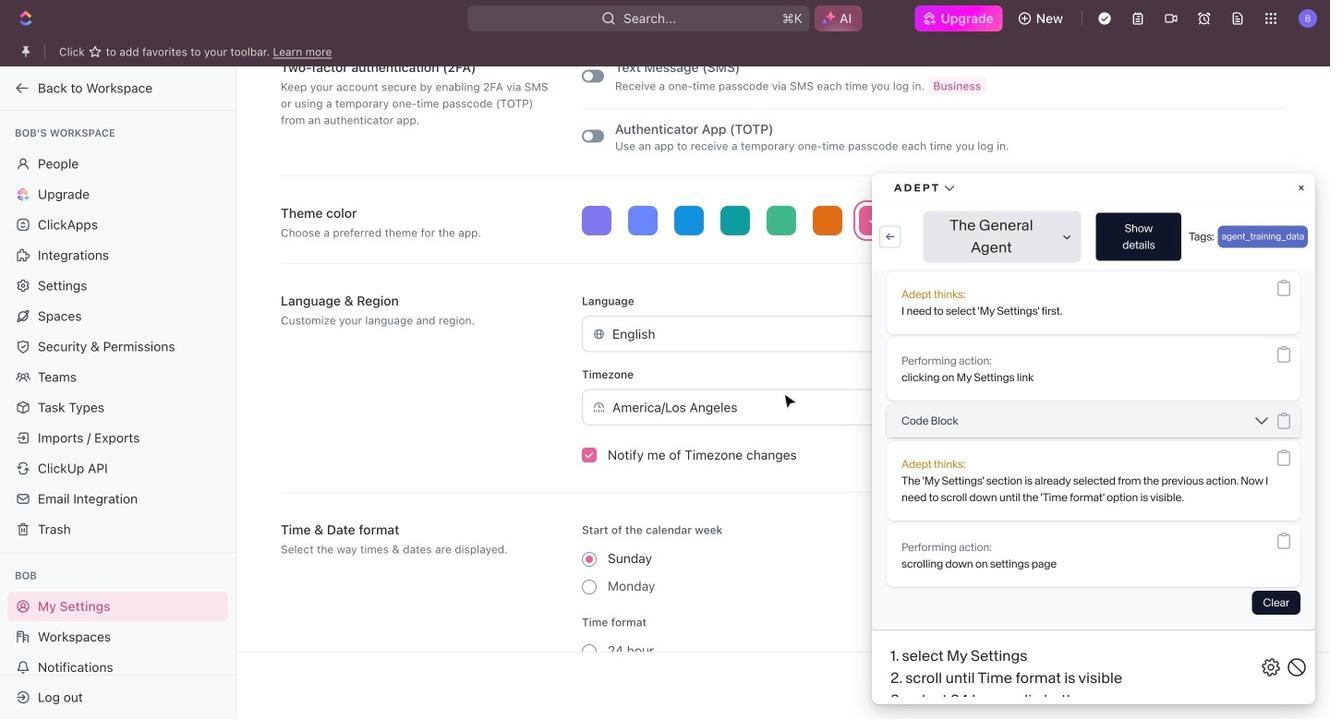 Task type: describe. For each thing, give the bounding box(es) containing it.
available on business plans or higher element
[[928, 77, 987, 95]]

6 option from the left
[[813, 206, 843, 236]]

4 option from the left
[[721, 206, 750, 236]]

1 option from the left
[[582, 206, 612, 236]]



Task type: vqa. For each thing, say whether or not it's contained in the screenshot.
second 'option' from the right
yes



Task type: locate. For each thing, give the bounding box(es) containing it.
7 option from the left
[[859, 206, 889, 236]]

option
[[582, 206, 612, 236], [628, 206, 658, 236], [675, 206, 704, 236], [721, 206, 750, 236], [767, 206, 797, 236], [813, 206, 843, 236], [859, 206, 889, 236], [906, 206, 935, 236], [952, 206, 981, 236], [998, 206, 1028, 236]]

5 option from the left
[[767, 206, 797, 236]]

9 option from the left
[[952, 206, 981, 236]]

list box
[[582, 206, 1286, 236]]

8 option from the left
[[906, 206, 935, 236]]

2 option from the left
[[628, 206, 658, 236]]

3 option from the left
[[675, 206, 704, 236]]

None text field
[[613, 317, 1253, 352], [613, 390, 1253, 425], [613, 317, 1253, 352], [613, 390, 1253, 425]]

None checkbox
[[582, 448, 597, 463]]

10 option from the left
[[998, 206, 1028, 236]]



